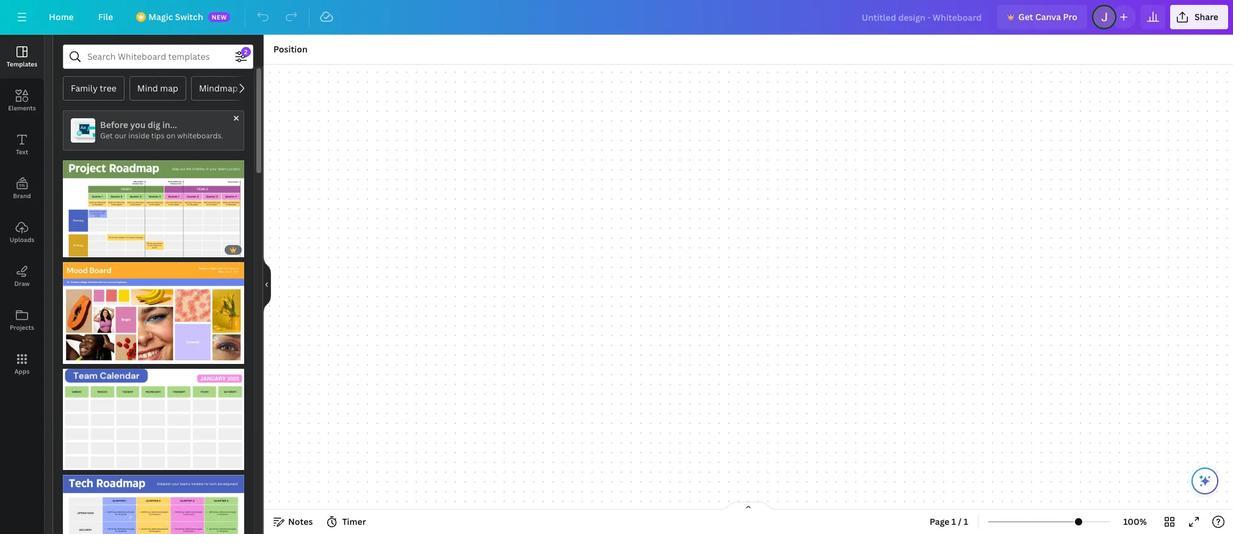 Task type: describe. For each thing, give the bounding box(es) containing it.
before you dig in... get our inside tips on whiteboards.
[[100, 119, 223, 141]]

notes button
[[269, 513, 318, 532]]

mind
[[137, 82, 158, 94]]

timer
[[342, 516, 366, 528]]

project roadmap planning whiteboard in green pink yellow spaced color blocks style group
[[63, 153, 244, 258]]

page
[[930, 516, 950, 528]]

magic
[[148, 11, 173, 23]]

on
[[166, 131, 175, 141]]

uploads button
[[0, 211, 44, 255]]

brand button
[[0, 167, 44, 211]]

uploads
[[10, 236, 34, 244]]

canva
[[1035, 11, 1061, 23]]

position
[[273, 43, 307, 55]]

apps button
[[0, 342, 44, 386]]

elements
[[8, 104, 36, 112]]

home link
[[39, 5, 83, 29]]

1 1 from the left
[[952, 516, 956, 528]]

projects button
[[0, 299, 44, 342]]

in...
[[162, 119, 177, 131]]

main menu bar
[[0, 0, 1233, 35]]

draw button
[[0, 255, 44, 299]]

100% button
[[1115, 513, 1155, 532]]

get canva pro
[[1018, 11, 1077, 23]]

mood board brainstorm whiteboard in red white simple style group
[[63, 255, 244, 364]]

file button
[[88, 5, 123, 29]]

projects
[[10, 324, 34, 332]]

get canva pro button
[[998, 5, 1087, 29]]

mindmap
[[199, 82, 238, 94]]

file
[[98, 11, 113, 23]]

page 1 / 1
[[930, 516, 968, 528]]

home
[[49, 11, 74, 23]]

project roadmap planning whiteboard in green pink yellow spaced color blocks style image
[[63, 161, 244, 258]]



Task type: vqa. For each thing, say whether or not it's contained in the screenshot.
tools for productive brainstorming canva has built-in tools for brainstorming ideas and running workshops.
no



Task type: locate. For each thing, give the bounding box(es) containing it.
you
[[130, 119, 146, 131]]

magic switch
[[148, 11, 203, 23]]

templates button
[[0, 35, 44, 79]]

0 vertical spatial get
[[1018, 11, 1033, 23]]

Search Whiteboard templates search field
[[87, 45, 229, 68]]

get inside 'before you dig in... get our inside tips on whiteboards.'
[[100, 131, 113, 141]]

calendar planning whiteboard in blue pink spaced color blocks style image
[[63, 369, 244, 471]]

switch
[[175, 11, 203, 23]]

/
[[958, 516, 962, 528]]

text button
[[0, 123, 44, 167]]

0 horizontal spatial 1
[[952, 516, 956, 528]]

1 horizontal spatial get
[[1018, 11, 1033, 23]]

1 vertical spatial get
[[100, 131, 113, 141]]

100%
[[1123, 516, 1147, 528]]

show pages image
[[719, 502, 778, 512]]

share button
[[1170, 5, 1228, 29]]

brand
[[13, 192, 31, 200]]

whiteboards.
[[177, 131, 223, 141]]

0 horizontal spatial get
[[100, 131, 113, 141]]

before
[[100, 119, 128, 131]]

2 1 from the left
[[964, 516, 968, 528]]

apps
[[14, 367, 30, 376]]

mood board brainstorm whiteboard in red white simple style image
[[63, 262, 244, 364]]

inside
[[128, 131, 149, 141]]

calendar planning whiteboard in blue pink spaced color blocks style group
[[63, 362, 244, 471]]

mindmap button
[[191, 76, 246, 101]]

1 left /
[[952, 516, 956, 528]]

templates
[[7, 60, 37, 68]]

hide image
[[263, 255, 271, 314]]

tree
[[100, 82, 116, 94]]

tips
[[151, 131, 165, 141]]

timer button
[[323, 513, 371, 532]]

share
[[1195, 11, 1218, 23]]

family tree
[[71, 82, 116, 94]]

family
[[71, 82, 98, 94]]

mind map
[[137, 82, 178, 94]]

Design title text field
[[852, 5, 993, 29]]

draw
[[14, 280, 30, 288]]

1 right /
[[964, 516, 968, 528]]

new
[[212, 13, 227, 21]]

1 horizontal spatial 1
[[964, 516, 968, 528]]

get left canva
[[1018, 11, 1033, 23]]

canva assistant image
[[1198, 474, 1212, 489]]

get left our
[[100, 131, 113, 141]]

get inside button
[[1018, 11, 1033, 23]]

side panel tab list
[[0, 35, 44, 386]]

text
[[16, 148, 28, 156]]

pro
[[1063, 11, 1077, 23]]

get
[[1018, 11, 1033, 23], [100, 131, 113, 141]]

tech roadmap planning whiteboard in blue yellow pink spaced color blocks style group
[[63, 468, 244, 535]]

map
[[160, 82, 178, 94]]

tech roadmap planning whiteboard in blue yellow pink spaced color blocks style image
[[63, 476, 244, 535]]

notes
[[288, 516, 313, 528]]

family tree button
[[63, 76, 124, 101]]

mind map button
[[129, 76, 186, 101]]

position button
[[269, 40, 312, 59]]

elements button
[[0, 79, 44, 123]]

our
[[115, 131, 127, 141]]

dig
[[148, 119, 160, 131]]

1
[[952, 516, 956, 528], [964, 516, 968, 528]]



